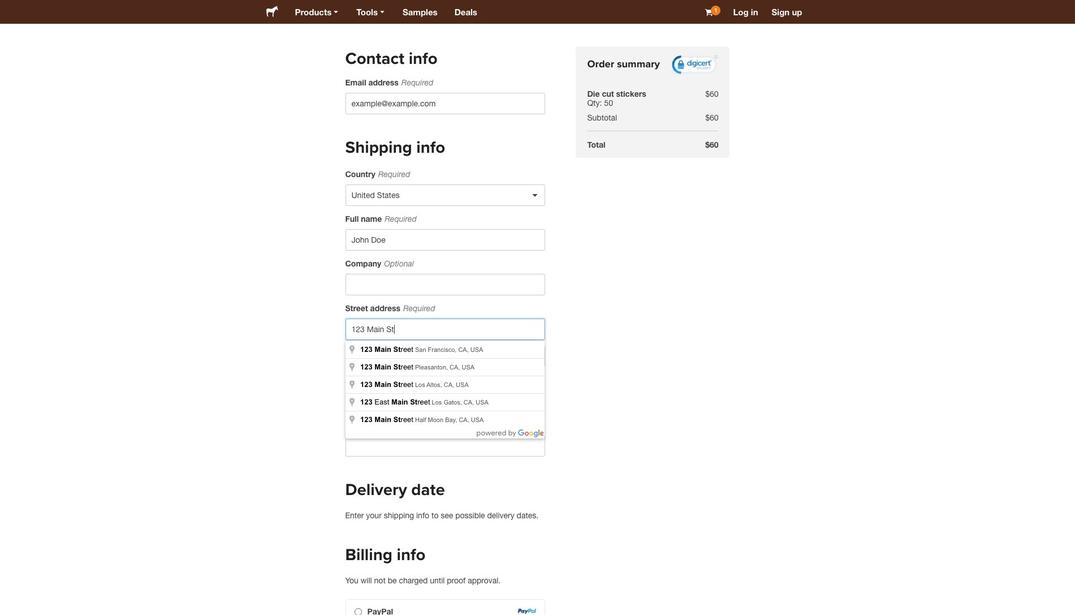 Task type: vqa. For each thing, say whether or not it's contained in the screenshot.
2nd marker icon from the bottom
yes



Task type: locate. For each thing, give the bounding box(es) containing it.
0 vertical spatial marker image
[[348, 345, 357, 356]]

2 marker image from the top
[[348, 415, 357, 426]]

0 vertical spatial marker image
[[348, 362, 357, 374]]

return to the homepage image
[[266, 5, 278, 17]]

None telephone field
[[346, 435, 546, 457]]

marker image
[[348, 345, 357, 356], [348, 415, 357, 426]]

None text field
[[346, 319, 546, 340]]

2 vertical spatial marker image
[[348, 397, 357, 409]]

1 marker image from the top
[[348, 345, 357, 356]]

None text field
[[346, 229, 546, 251], [346, 274, 546, 295], [346, 346, 546, 367], [346, 390, 443, 412], [346, 229, 546, 251], [346, 274, 546, 295], [346, 346, 546, 367], [346, 390, 443, 412]]

1 vertical spatial marker image
[[348, 380, 357, 391]]

None email field
[[346, 93, 546, 114]]

1 vertical spatial marker image
[[348, 415, 357, 426]]

marker image
[[348, 362, 357, 374], [348, 380, 357, 391], [348, 397, 357, 409]]



Task type: describe. For each thing, give the bounding box(es) containing it.
Country button
[[346, 184, 546, 206]]

3 marker image from the top
[[348, 397, 357, 409]]

2 marker image from the top
[[348, 380, 357, 391]]

1 marker image from the top
[[348, 362, 357, 374]]

main menu navigation
[[287, 0, 486, 24]]



